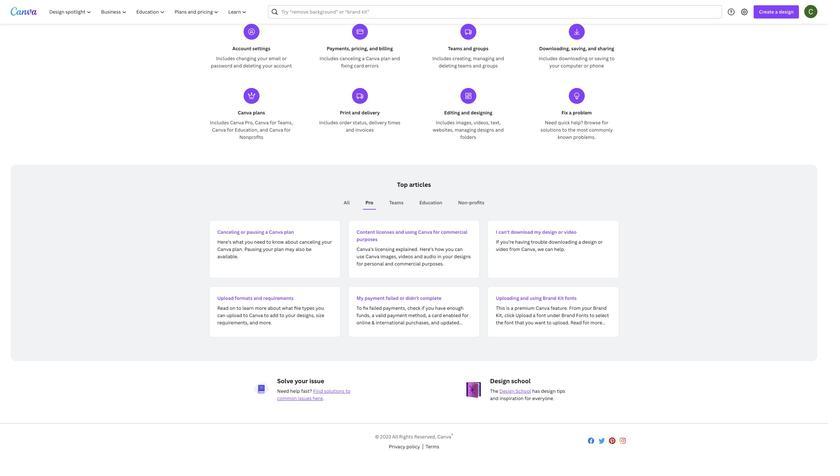 Task type: describe. For each thing, give the bounding box(es) containing it.
more.
[[260, 320, 272, 326]]

plan inside here's what you need to know about canceling your canva plan. pausing your plan may also be available.
[[274, 246, 284, 252]]

1 vertical spatial font
[[505, 320, 514, 326]]

managing inside includes creating, managing and deleting teams and groups
[[474, 55, 495, 62]]

can inside the canva's licensing explained. here's how you can use canva images, videos and audio in your designs for personal and commercial purposes.
[[455, 246, 463, 252]]

includes for order
[[320, 119, 339, 126]]

®
[[452, 433, 454, 438]]

the design school
[[491, 388, 532, 394]]

deleting inside includes creating, managing and deleting teams and groups
[[439, 63, 457, 69]]

plans
[[253, 110, 265, 116]]

and inside includes changing your email or password and deleting your account
[[234, 63, 242, 69]]

upload formats and requirements
[[218, 295, 294, 301]]

plan inside includes canceling a canva plan and fixing card errors
[[381, 55, 391, 62]]

failed for payment
[[386, 295, 399, 301]]

click
[[505, 312, 515, 319]]

includes for changing
[[216, 55, 235, 62]]

the inside need quick help? browse for solutions to the most commonly known problems.
[[569, 127, 576, 133]]

or inside includes changing your email or password and deleting your account
[[282, 55, 287, 62]]

online
[[357, 320, 371, 326]]

personal
[[365, 261, 384, 267]]

groups inside includes creating, managing and deleting teams and groups
[[483, 63, 498, 69]]

top articles
[[398, 181, 431, 189]]

payments.
[[421, 327, 445, 333]]

school
[[512, 377, 531, 385]]

valid
[[376, 312, 387, 319]]

for inside the canva's licensing explained. here's how you can use canva images, videos and audio in your designs for personal and commercial purposes.
[[357, 261, 364, 267]]

payment inside to fix failed payments, check if you have enough funds, a valid payment method, a card enabled for online & international purchases, and updated billing details to settle failed payments.
[[388, 312, 407, 319]]

more inside the this is a premium canva feature. from your brand kit, click upload a font under brand fonts to select the font that you want to upload. read for more details.
[[591, 320, 603, 326]]

articles
[[410, 181, 431, 189]]

non-profits
[[459, 200, 485, 206]]

you inside here's what you need to know about canceling your canva plan. pausing your plan may also be available.
[[245, 239, 253, 245]]

managing inside includes images, videos, text, websites, managing designs and folders
[[455, 127, 477, 133]]

canva up know
[[269, 229, 283, 235]]

here's inside here's what you need to know about canceling your canva plan. pausing your plan may also be available.
[[218, 239, 232, 245]]

©
[[375, 434, 379, 440]]

here
[[313, 395, 323, 402]]

canva left the education,
[[212, 127, 226, 133]]

solutions inside 'find solutions to common issues here'
[[324, 388, 345, 394]]

issues
[[298, 395, 312, 402]]

canceling inside here's what you need to know about canceling your canva plan. pausing your plan may also be available.
[[300, 239, 321, 245]]

types
[[302, 305, 315, 311]]

billing inside to fix failed payments, check if you have enough funds, a valid payment method, a card enabled for online & international purchases, and updated billing details to settle failed payments.
[[357, 327, 371, 333]]

common
[[277, 395, 297, 402]]

© 2023 all rights reserved, canva ®
[[375, 433, 454, 440]]

canva's
[[357, 246, 374, 252]]

has design tips and inspiration for everyone.
[[491, 388, 566, 402]]

read on to learn more about what file types you can upload to canva to add to your designs, size requirements, and more.
[[218, 305, 325, 326]]

enough
[[447, 305, 464, 311]]

solve
[[277, 377, 294, 385]]

canva inside the canva's licensing explained. here's how you can use canva images, videos and audio in your designs for personal and commercial purposes.
[[366, 253, 380, 260]]

a inside if you're having trouble downloading a design or video from canva, we can help.
[[579, 239, 582, 245]]

phone
[[590, 63, 605, 69]]

file
[[294, 305, 301, 311]]

add
[[270, 312, 279, 319]]

need for fix a problem
[[545, 119, 557, 126]]

also
[[296, 246, 305, 252]]

most
[[577, 127, 589, 133]]

includes for downloading
[[539, 55, 558, 62]]

purposes.
[[422, 261, 444, 267]]

to up 'more.'
[[264, 312, 269, 319]]

your inside includes downloading or saving to your computer or phone
[[550, 63, 560, 69]]

to
[[357, 305, 362, 311]]

designs,
[[297, 312, 315, 319]]

0 vertical spatial payment
[[365, 295, 385, 301]]

images, inside the canva's licensing explained. here's how you can use canva images, videos and audio in your designs for personal and commercial purposes.
[[381, 253, 398, 260]]

problems.
[[574, 134, 596, 140]]

solve your issue
[[277, 377, 325, 385]]

account
[[233, 45, 252, 52]]

all button
[[341, 197, 353, 209]]

failed for fix
[[370, 305, 382, 311]]

can't
[[499, 229, 510, 235]]

designing
[[471, 110, 493, 116]]

canva up the education,
[[230, 119, 244, 126]]

includes downloading or saving to your computer or phone
[[539, 55, 615, 69]]

to right "fonts"
[[590, 312, 595, 319]]

teams,
[[278, 119, 293, 126]]

to down learn
[[243, 312, 248, 319]]

&
[[372, 320, 375, 326]]

commercial inside the canva's licensing explained. here's how you can use canva images, videos and audio in your designs for personal and commercial purposes.
[[395, 261, 421, 267]]

to inside need quick help? browse for solutions to the most commonly known problems.
[[563, 127, 568, 133]]

for inside has design tips and inspiration for everyone.
[[525, 395, 532, 402]]

help
[[290, 388, 300, 394]]

images, inside includes images, videos, text, websites, managing designs and folders
[[456, 119, 473, 126]]

errors
[[365, 63, 379, 69]]

trouble
[[532, 239, 548, 245]]

what inside read on to learn more about what file types you can upload to canva to add to your designs, size requirements, and more.
[[282, 305, 293, 311]]

a inside includes canceling a canva plan and fixing card errors
[[362, 55, 365, 62]]

text,
[[491, 119, 501, 126]]

find
[[313, 388, 323, 394]]

invoices
[[356, 127, 374, 133]]

designs inside the canva's licensing explained. here's how you can use canva images, videos and audio in your designs for personal and commercial purposes.
[[454, 253, 471, 260]]

designs inside includes images, videos, text, websites, managing designs and folders
[[478, 127, 495, 133]]

need for solve your issue
[[277, 388, 289, 394]]

delivery inside includes order status, delivery times and invoices
[[369, 119, 387, 126]]

commercial inside content licenses and using canva for commercial purposes
[[441, 229, 468, 235]]

downloading,
[[540, 45, 571, 52]]

top level navigation element
[[45, 5, 253, 19]]

for inside content licenses and using canva for commercial purposes
[[434, 229, 440, 235]]

available.
[[218, 253, 239, 260]]

0 vertical spatial video
[[565, 229, 577, 235]]

inspiration
[[500, 395, 524, 402]]

you inside to fix failed payments, check if you have enough funds, a valid payment method, a card enabled for online & international purchases, and updated billing details to settle failed payments.
[[426, 305, 434, 311]]

here's what you need to know about canceling your canva plan. pausing your plan may also be available.
[[218, 239, 332, 260]]

1 vertical spatial plan
[[284, 229, 294, 235]]

has
[[533, 388, 540, 394]]

times
[[388, 119, 401, 126]]

your inside read on to learn more about what file types you can upload to canva to add to your designs, size requirements, and more.
[[286, 312, 296, 319]]

0 vertical spatial design
[[491, 377, 510, 385]]

1 vertical spatial design
[[500, 388, 515, 394]]

downloading inside if you're having trouble downloading a design or video from canva, we can help.
[[549, 239, 578, 245]]

more inside read on to learn more about what file types you can upload to canva to add to your designs, size requirements, and more.
[[255, 305, 267, 311]]

and inside to fix failed payments, check if you have enough funds, a valid payment method, a card enabled for online & international purchases, and updated billing details to settle failed payments.
[[431, 320, 440, 326]]

using inside content licenses and using canva for commercial purposes
[[405, 229, 417, 235]]

includes images, videos, text, websites, managing designs and folders
[[433, 119, 504, 140]]

2 horizontal spatial failed
[[408, 327, 420, 333]]

to right on
[[237, 305, 242, 311]]

changing
[[236, 55, 257, 62]]

canva inside © 2023 all rights reserved, canva ®
[[438, 434, 452, 440]]

canva down "plans"
[[255, 119, 269, 126]]

or inside if you're having trouble downloading a design or video from canva, we can help.
[[599, 239, 603, 245]]

design school link
[[500, 388, 532, 394]]

editing and designing
[[445, 110, 493, 116]]

0 vertical spatial delivery
[[362, 110, 380, 116]]

audio
[[424, 253, 437, 260]]

pro,
[[245, 119, 254, 126]]

email
[[269, 55, 281, 62]]

pausing
[[247, 229, 264, 235]]

what inside here's what you need to know about canceling your canva plan. pausing your plan may also be available.
[[233, 239, 244, 245]]

to inside to fix failed payments, check if you have enough funds, a valid payment method, a card enabled for online & international purchases, and updated billing details to settle failed payments.
[[388, 327, 393, 333]]

for down the teams,
[[284, 127, 291, 133]]

may
[[285, 246, 295, 252]]

teams
[[459, 63, 472, 69]]

to fix failed payments, check if you have enough funds, a valid payment method, a card enabled for online & international purchases, and updated billing details to settle failed payments.
[[357, 305, 469, 333]]

all inside © 2023 all rights reserved, canva ®
[[393, 434, 398, 440]]

for left the education,
[[227, 127, 234, 133]]

if you're having trouble downloading a design or video from canva, we can help.
[[496, 239, 603, 252]]

explained.
[[396, 246, 419, 252]]

to inside includes downloading or saving to your computer or phone
[[611, 55, 615, 62]]

need quick help? browse for solutions to the most commonly known problems.
[[541, 119, 613, 140]]

settle
[[394, 327, 407, 333]]

canva plans
[[238, 110, 265, 116]]

order
[[340, 119, 352, 126]]

websites,
[[433, 127, 454, 133]]

content
[[357, 229, 375, 235]]

my payment failed or didn't complete
[[357, 295, 442, 301]]

print
[[340, 110, 351, 116]]

card inside includes canceling a canva plan and fixing card errors
[[354, 63, 364, 69]]

and inside read on to learn more about what file types you can upload to canva to add to your designs, size requirements, and more.
[[250, 320, 258, 326]]

known
[[558, 134, 573, 140]]

about inside read on to learn more about what file types you can upload to canva to add to your designs, size requirements, and more.
[[268, 305, 281, 311]]

status,
[[353, 119, 368, 126]]



Task type: vqa. For each thing, say whether or not it's contained in the screenshot.
leftmost the App
no



Task type: locate. For each thing, give the bounding box(es) containing it.
includes inside includes changing your email or password and deleting your account
[[216, 55, 235, 62]]

education button
[[417, 197, 445, 209]]

images, down editing and designing
[[456, 119, 473, 126]]

sharing
[[598, 45, 615, 52]]

kit,
[[496, 312, 504, 319]]

includes for canva
[[210, 119, 229, 126]]

includes down the payments, on the left
[[320, 55, 339, 62]]

includes inside includes downloading or saving to your computer or phone
[[539, 55, 558, 62]]

0 horizontal spatial solutions
[[324, 388, 345, 394]]

or
[[282, 55, 287, 62], [589, 55, 594, 62], [584, 63, 589, 69], [241, 229, 246, 235], [559, 229, 564, 235], [599, 239, 603, 245], [400, 295, 405, 301]]

downloading up help.
[[549, 239, 578, 245]]

0 horizontal spatial read
[[218, 305, 229, 311]]

learn
[[243, 305, 254, 311]]

1 vertical spatial what
[[282, 305, 293, 311]]

video up help.
[[565, 229, 577, 235]]

under
[[548, 312, 561, 319]]

1 vertical spatial using
[[530, 295, 542, 301]]

canva,
[[522, 246, 537, 252]]

2 vertical spatial plan
[[274, 246, 284, 252]]

2 horizontal spatial can
[[546, 246, 554, 252]]

1 horizontal spatial can
[[455, 246, 463, 252]]

1 vertical spatial images,
[[381, 253, 398, 260]]

1 horizontal spatial canceling
[[340, 55, 361, 62]]

here's down canceling
[[218, 239, 232, 245]]

1 horizontal spatial more
[[591, 320, 603, 326]]

2 vertical spatial brand
[[562, 312, 576, 319]]

0 vertical spatial managing
[[474, 55, 495, 62]]

more down select
[[591, 320, 603, 326]]

for inside need quick help? browse for solutions to the most commonly known problems.
[[602, 119, 609, 126]]

to inside here's what you need to know about canceling your canva plan. pausing your plan may also be available.
[[267, 239, 271, 245]]

canva inside here's what you need to know about canceling your canva plan. pausing your plan may also be available.
[[218, 246, 231, 252]]

read down "fonts"
[[571, 320, 582, 326]]

canva
[[366, 55, 380, 62], [238, 110, 252, 116], [230, 119, 244, 126], [255, 119, 269, 126], [212, 127, 226, 133], [269, 127, 283, 133], [269, 229, 283, 235], [419, 229, 433, 235], [218, 246, 231, 252], [366, 253, 380, 260], [536, 305, 550, 311], [249, 312, 263, 319], [438, 434, 452, 440]]

canva down the teams,
[[269, 127, 283, 133]]

includes up the password
[[216, 55, 235, 62]]

that
[[515, 320, 525, 326]]

downloading inside includes downloading or saving to your computer or phone
[[559, 55, 588, 62]]

0 vertical spatial about
[[285, 239, 298, 245]]

0 horizontal spatial more
[[255, 305, 267, 311]]

delivery up invoices
[[369, 119, 387, 126]]

0 vertical spatial commercial
[[441, 229, 468, 235]]

you up size
[[316, 305, 324, 311]]

and inside includes canva pro, canva for teams, canva for education, and canva for nonprofits
[[260, 127, 268, 133]]

1 horizontal spatial payment
[[388, 312, 407, 319]]

can inside read on to learn more about what file types you can upload to canva to add to your designs, size requirements, and more.
[[218, 312, 226, 319]]

0 vertical spatial font
[[537, 312, 547, 319]]

managing down teams and groups
[[474, 55, 495, 62]]

fix a problem
[[562, 110, 592, 116]]

upload
[[227, 312, 242, 319]]

design inside if you're having trouble downloading a design or video from canva, we can help.
[[583, 239, 597, 245]]

need inside need quick help? browse for solutions to the most commonly known problems.
[[545, 119, 557, 126]]

to up known
[[563, 127, 568, 133]]

payment down payments,
[[388, 312, 407, 319]]

1 horizontal spatial solutions
[[541, 127, 562, 133]]

plan up the may
[[284, 229, 294, 235]]

0 horizontal spatial here's
[[218, 239, 232, 245]]

includes for canceling
[[320, 55, 339, 62]]

0 horizontal spatial card
[[354, 63, 364, 69]]

canva up pro,
[[238, 110, 252, 116]]

about up the may
[[285, 239, 298, 245]]

to right need
[[267, 239, 271, 245]]

0 horizontal spatial designs
[[454, 253, 471, 260]]

in
[[438, 253, 442, 260]]

requirements
[[263, 295, 294, 301]]

problem
[[573, 110, 592, 116]]

upload down premium
[[516, 312, 532, 319]]

font
[[537, 312, 547, 319], [505, 320, 514, 326]]

to inside 'find solutions to common issues here'
[[346, 388, 351, 394]]

all right 2023
[[393, 434, 398, 440]]

to right saving
[[611, 55, 615, 62]]

1 vertical spatial more
[[591, 320, 603, 326]]

includes up websites, in the top of the page
[[436, 119, 455, 126]]

0 horizontal spatial the
[[496, 320, 504, 326]]

1 vertical spatial managing
[[455, 127, 477, 133]]

and inside has design tips and inspiration for everyone.
[[491, 395, 499, 402]]

1 vertical spatial the
[[496, 320, 504, 326]]

to down international
[[388, 327, 393, 333]]

didn't
[[406, 295, 419, 301]]

1 vertical spatial solutions
[[324, 388, 345, 394]]

can inside if you're having trouble downloading a design or video from canva, we can help.
[[546, 246, 554, 252]]

0 vertical spatial the
[[569, 127, 576, 133]]

0 vertical spatial upload
[[218, 295, 234, 301]]

kit
[[558, 295, 564, 301]]

funds,
[[357, 312, 371, 319]]

here's up audio
[[420, 246, 434, 252]]

2 horizontal spatial brand
[[594, 305, 607, 311]]

design
[[780, 9, 794, 15], [543, 229, 558, 235], [583, 239, 597, 245], [542, 388, 556, 394]]

design inside has design tips and inspiration for everyone.
[[542, 388, 556, 394]]

canva up personal
[[366, 253, 380, 260]]

content licenses and using canva for commercial purposes
[[357, 229, 468, 243]]

0 vertical spatial read
[[218, 305, 229, 311]]

canva inside read on to learn more about what file types you can upload to canva to add to your designs, size requirements, and more.
[[249, 312, 263, 319]]

designs down videos,
[[478, 127, 495, 133]]

and inside content licenses and using canva for commercial purposes
[[396, 229, 404, 235]]

need left quick
[[545, 119, 557, 126]]

can left the upload
[[218, 312, 226, 319]]

canva up explained.
[[419, 229, 433, 235]]

includes for creating,
[[433, 55, 452, 62]]

teams inside button
[[390, 200, 404, 206]]

you inside the canva's licensing explained. here's how you can use canva images, videos and audio in your designs for personal and commercial purposes.
[[446, 246, 454, 252]]

canva's licensing explained. here's how you can use canva images, videos and audio in your designs for personal and commercial purposes.
[[357, 246, 471, 267]]

payment up fix
[[365, 295, 385, 301]]

includes changing your email or password and deleting your account
[[211, 55, 292, 69]]

canceling up fixing
[[340, 55, 361, 62]]

canva up available.
[[218, 246, 231, 252]]

1 horizontal spatial brand
[[562, 312, 576, 319]]

all inside button
[[344, 200, 350, 206]]

from
[[570, 305, 581, 311]]

nonprofits
[[240, 134, 264, 140]]

includes order status, delivery times and invoices
[[320, 119, 401, 133]]

1 horizontal spatial read
[[571, 320, 582, 326]]

uploading
[[496, 295, 520, 301]]

canceling
[[218, 229, 240, 235]]

can right we on the right bottom
[[546, 246, 554, 252]]

1 horizontal spatial designs
[[478, 127, 495, 133]]

use
[[357, 253, 365, 260]]

read left on
[[218, 305, 229, 311]]

0 vertical spatial solutions
[[541, 127, 562, 133]]

1 horizontal spatial what
[[282, 305, 293, 311]]

0 vertical spatial failed
[[386, 295, 399, 301]]

downloading up the computer
[[559, 55, 588, 62]]

privacy policy link
[[389, 443, 421, 451]]

1 vertical spatial about
[[268, 305, 281, 311]]

saving,
[[572, 45, 587, 52]]

using up explained.
[[405, 229, 417, 235]]

1 vertical spatial commercial
[[395, 261, 421, 267]]

to right add
[[280, 312, 285, 319]]

a
[[776, 9, 779, 15], [362, 55, 365, 62], [570, 110, 572, 116], [266, 229, 268, 235], [579, 239, 582, 245], [511, 305, 514, 311], [372, 312, 375, 319], [429, 312, 431, 319], [533, 312, 536, 319]]

0 horizontal spatial need
[[277, 388, 289, 394]]

for up commonly
[[602, 119, 609, 126]]

need
[[545, 119, 557, 126], [277, 388, 289, 394]]

0 vertical spatial groups
[[473, 45, 489, 52]]

have
[[436, 305, 446, 311]]

for up how
[[434, 229, 440, 235]]

plan down know
[[274, 246, 284, 252]]

a inside dropdown button
[[776, 9, 779, 15]]

you inside read on to learn more about what file types you can upload to canva to add to your designs, size requirements, and more.
[[316, 305, 324, 311]]

0 horizontal spatial all
[[344, 200, 350, 206]]

2023
[[381, 434, 392, 440]]

all
[[344, 200, 350, 206], [393, 434, 398, 440]]

and inside includes canceling a canva plan and fixing card errors
[[392, 55, 400, 62]]

brand down from
[[562, 312, 576, 319]]

commercial up how
[[441, 229, 468, 235]]

read inside read on to learn more about what file types you can upload to canva to add to your designs, size requirements, and more.
[[218, 305, 229, 311]]

if
[[422, 305, 425, 311]]

1 horizontal spatial billing
[[379, 45, 393, 52]]

0 vertical spatial using
[[405, 229, 417, 235]]

for down "fonts"
[[583, 320, 590, 326]]

about inside here's what you need to know about canceling your canva plan. pausing your plan may also be available.
[[285, 239, 298, 245]]

0 vertical spatial need
[[545, 119, 557, 126]]

0 horizontal spatial brand
[[543, 295, 557, 301]]

commercial down videos
[[395, 261, 421, 267]]

1 vertical spatial here's
[[420, 246, 434, 252]]

1 horizontal spatial video
[[565, 229, 577, 235]]

0 vertical spatial images,
[[456, 119, 473, 126]]

for down school
[[525, 395, 532, 402]]

1 horizontal spatial font
[[537, 312, 547, 319]]

1 vertical spatial billing
[[357, 327, 371, 333]]

0 horizontal spatial teams
[[390, 200, 404, 206]]

0 horizontal spatial what
[[233, 239, 244, 245]]

includes down downloading,
[[539, 55, 558, 62]]

upload.
[[553, 320, 570, 326]]

purposes
[[357, 236, 378, 243]]

i
[[496, 229, 498, 235]]

images, down the licensing
[[381, 253, 398, 260]]

1 vertical spatial downloading
[[549, 239, 578, 245]]

licensing
[[375, 246, 395, 252]]

this is a premium canva feature. from your brand kit, click upload a font under brand fonts to select the font that you want to upload. read for more details.
[[496, 305, 610, 333]]

privacy policy
[[389, 444, 421, 450]]

rights
[[400, 434, 414, 440]]

your inside the this is a premium canva feature. from your brand kit, click upload a font under brand fonts to select the font that you want to upload. read for more details.
[[582, 305, 593, 311]]

1 vertical spatial upload
[[516, 312, 532, 319]]

my
[[535, 229, 542, 235]]

video down if
[[496, 246, 509, 252]]

1 vertical spatial video
[[496, 246, 509, 252]]

0 horizontal spatial about
[[268, 305, 281, 311]]

video inside if you're having trouble downloading a design or video from canva, we can help.
[[496, 246, 509, 252]]

failed down purchases, at the bottom of page
[[408, 327, 420, 333]]

1 vertical spatial teams
[[390, 200, 404, 206]]

create a design button
[[755, 5, 800, 19]]

find solutions to common issues here link
[[277, 388, 351, 402]]

for left the teams,
[[270, 119, 277, 126]]

canceling or pausing a canva plan
[[218, 229, 294, 235]]

0 vertical spatial teams
[[448, 45, 463, 52]]

0 horizontal spatial billing
[[357, 327, 371, 333]]

download
[[511, 229, 534, 235]]

0 vertical spatial all
[[344, 200, 350, 206]]

what left file
[[282, 305, 293, 311]]

2 vertical spatial failed
[[408, 327, 420, 333]]

0 vertical spatial billing
[[379, 45, 393, 52]]

0 horizontal spatial canceling
[[300, 239, 321, 245]]

know
[[273, 239, 284, 245]]

Try "remove background" or "brand kit" search field
[[282, 6, 719, 18]]

teams for teams
[[390, 200, 404, 206]]

includes inside includes canceling a canva plan and fixing card errors
[[320, 55, 339, 62]]

fast?
[[301, 388, 312, 394]]

for inside to fix failed payments, check if you have enough funds, a valid payment method, a card enabled for online & international purchases, and updated billing details to settle failed payments.
[[463, 312, 469, 319]]

delivery up "status,"
[[362, 110, 380, 116]]

reserved,
[[415, 434, 437, 440]]

the down the kit,
[[496, 320, 504, 326]]

teams
[[448, 45, 463, 52], [390, 200, 404, 206]]

1 horizontal spatial images,
[[456, 119, 473, 126]]

canva up terms
[[438, 434, 452, 440]]

1 vertical spatial groups
[[483, 63, 498, 69]]

design inside dropdown button
[[780, 9, 794, 15]]

1 vertical spatial canceling
[[300, 239, 321, 245]]

help.
[[555, 246, 566, 252]]

2 deleting from the left
[[439, 63, 457, 69]]

0 horizontal spatial images,
[[381, 253, 398, 260]]

1 vertical spatial all
[[393, 434, 398, 440]]

canva inside includes canceling a canva plan and fixing card errors
[[366, 55, 380, 62]]

solutions down quick
[[541, 127, 562, 133]]

teams down top
[[390, 200, 404, 206]]

for down enough
[[463, 312, 469, 319]]

failed up valid
[[370, 305, 382, 311]]

font down click
[[505, 320, 514, 326]]

for inside the this is a premium canva feature. from your brand kit, click upload a font under brand fonts to select the font that you want to upload. read for more details.
[[583, 320, 590, 326]]

canceling up the be
[[300, 239, 321, 245]]

fix
[[363, 305, 369, 311]]

read inside the this is a premium canva feature. from your brand kit, click upload a font under brand fonts to select the font that you want to upload. read for more details.
[[571, 320, 582, 326]]

for down use
[[357, 261, 364, 267]]

find solutions to common issues here
[[277, 388, 351, 402]]

canceling
[[340, 55, 361, 62], [300, 239, 321, 245]]

deleting down changing
[[243, 63, 262, 69]]

design school image
[[467, 383, 483, 398]]

canva up errors
[[366, 55, 380, 62]]

1 horizontal spatial about
[[285, 239, 298, 245]]

0 vertical spatial more
[[255, 305, 267, 311]]

pro
[[366, 200, 374, 206]]

videos,
[[474, 119, 490, 126]]

you up pausing
[[245, 239, 253, 245]]

1 horizontal spatial teams
[[448, 45, 463, 52]]

design up inspiration
[[500, 388, 515, 394]]

to right find
[[346, 388, 351, 394]]

design up the
[[491, 377, 510, 385]]

includes left the 'order' on the top left
[[320, 119, 339, 126]]

solutions inside need quick help? browse for solutions to the most commonly known problems.
[[541, 127, 562, 133]]

1 horizontal spatial failed
[[386, 295, 399, 301]]

card right fixing
[[354, 63, 364, 69]]

more down upload formats and requirements
[[255, 305, 267, 311]]

includes inside includes images, videos, text, websites, managing designs and folders
[[436, 119, 455, 126]]

card inside to fix failed payments, check if you have enough funds, a valid payment method, a card enabled for online & international purchases, and updated billing details to settle failed payments.
[[432, 312, 442, 319]]

creating,
[[453, 55, 472, 62]]

0 horizontal spatial payment
[[365, 295, 385, 301]]

0 vertical spatial card
[[354, 63, 364, 69]]

solutions right find
[[324, 388, 345, 394]]

includes canva pro, canva for teams, canva for education, and canva for nonprofits
[[210, 119, 293, 140]]

failed up payments,
[[386, 295, 399, 301]]

and inside includes order status, delivery times and invoices
[[346, 127, 355, 133]]

0 horizontal spatial commercial
[[395, 261, 421, 267]]

1 deleting from the left
[[243, 63, 262, 69]]

1 vertical spatial need
[[277, 388, 289, 394]]

want
[[535, 320, 546, 326]]

1 horizontal spatial deleting
[[439, 63, 457, 69]]

christina overa image
[[805, 5, 818, 18]]

0 vertical spatial plan
[[381, 55, 391, 62]]

1 vertical spatial delivery
[[369, 119, 387, 126]]

1 horizontal spatial upload
[[516, 312, 532, 319]]

you inside the this is a premium canva feature. from your brand kit, click upload a font under brand fonts to select the font that you want to upload. read for more details.
[[526, 320, 534, 326]]

canceling inside includes canceling a canva plan and fixing card errors
[[340, 55, 361, 62]]

includes for images,
[[436, 119, 455, 126]]

the inside the this is a premium canva feature. from your brand kit, click upload a font under brand fonts to select the font that you want to upload. read for more details.
[[496, 320, 504, 326]]

payments,
[[327, 45, 351, 52]]

designs right 'in' on the bottom right of the page
[[454, 253, 471, 260]]

to down under
[[547, 320, 552, 326]]

details
[[372, 327, 387, 333]]

1 vertical spatial designs
[[454, 253, 471, 260]]

1 horizontal spatial here's
[[420, 246, 434, 252]]

0 horizontal spatial failed
[[370, 305, 382, 311]]

0 vertical spatial canceling
[[340, 55, 361, 62]]

1 horizontal spatial all
[[393, 434, 398, 440]]

canva down learn
[[249, 312, 263, 319]]

plan.
[[233, 246, 244, 252]]

includes inside includes creating, managing and deleting teams and groups
[[433, 55, 452, 62]]

managing up folders
[[455, 127, 477, 133]]

you right the that
[[526, 320, 534, 326]]

1 horizontal spatial need
[[545, 119, 557, 126]]

upload inside the this is a premium canva feature. from your brand kit, click upload a font under brand fonts to select the font that you want to upload. read for more details.
[[516, 312, 532, 319]]

and inside includes images, videos, text, websites, managing designs and folders
[[496, 127, 504, 133]]

groups up includes creating, managing and deleting teams and groups
[[473, 45, 489, 52]]

includes left creating,
[[433, 55, 452, 62]]

includes inside includes order status, delivery times and invoices
[[320, 119, 339, 126]]

using up premium
[[530, 295, 542, 301]]

pricing,
[[352, 45, 369, 52]]

need up common
[[277, 388, 289, 394]]

teams for teams and groups
[[448, 45, 463, 52]]

your inside the canva's licensing explained. here's how you can use canva images, videos and audio in your designs for personal and commercial purposes.
[[443, 253, 453, 260]]

complete
[[420, 295, 442, 301]]

brand up select
[[594, 305, 607, 311]]

brand left kit
[[543, 295, 557, 301]]

1 vertical spatial card
[[432, 312, 442, 319]]

canva inside the this is a premium canva feature. from your brand kit, click upload a font under brand fonts to select the font that you want to upload. read for more details.
[[536, 305, 550, 311]]

deleting inside includes changing your email or password and deleting your account
[[243, 63, 262, 69]]

deleting down creating,
[[439, 63, 457, 69]]

solutions
[[541, 127, 562, 133], [324, 388, 345, 394]]

1 horizontal spatial using
[[530, 295, 542, 301]]

updated
[[441, 320, 460, 326]]

solve your issue image
[[254, 383, 270, 396]]

you right how
[[446, 246, 454, 252]]

1 vertical spatial brand
[[594, 305, 607, 311]]

billing down online on the bottom left of the page
[[357, 327, 371, 333]]

0 vertical spatial brand
[[543, 295, 557, 301]]

editing
[[445, 110, 460, 116]]

all left pro
[[344, 200, 350, 206]]

1 vertical spatial failed
[[370, 305, 382, 311]]

0 horizontal spatial upload
[[218, 295, 234, 301]]

billing right pricing,
[[379, 45, 393, 52]]

includes canceling a canva plan and fixing card errors
[[320, 55, 400, 69]]

.
[[323, 395, 324, 402]]

includes inside includes canva pro, canva for teams, canva for education, and canva for nonprofits
[[210, 119, 229, 126]]

1 horizontal spatial the
[[569, 127, 576, 133]]

card down have
[[432, 312, 442, 319]]

size
[[316, 312, 325, 319]]

need
[[254, 239, 266, 245]]

0 vertical spatial downloading
[[559, 55, 588, 62]]

the down help? at the top right of the page
[[569, 127, 576, 133]]

about up add
[[268, 305, 281, 311]]

includes left pro,
[[210, 119, 229, 126]]

canva inside content licenses and using canva for commercial purposes
[[419, 229, 433, 235]]

here's inside the canva's licensing explained. here's how you can use canva images, videos and audio in your designs for personal and commercial purposes.
[[420, 246, 434, 252]]

details.
[[496, 327, 513, 333]]

0 horizontal spatial deleting
[[243, 63, 262, 69]]



